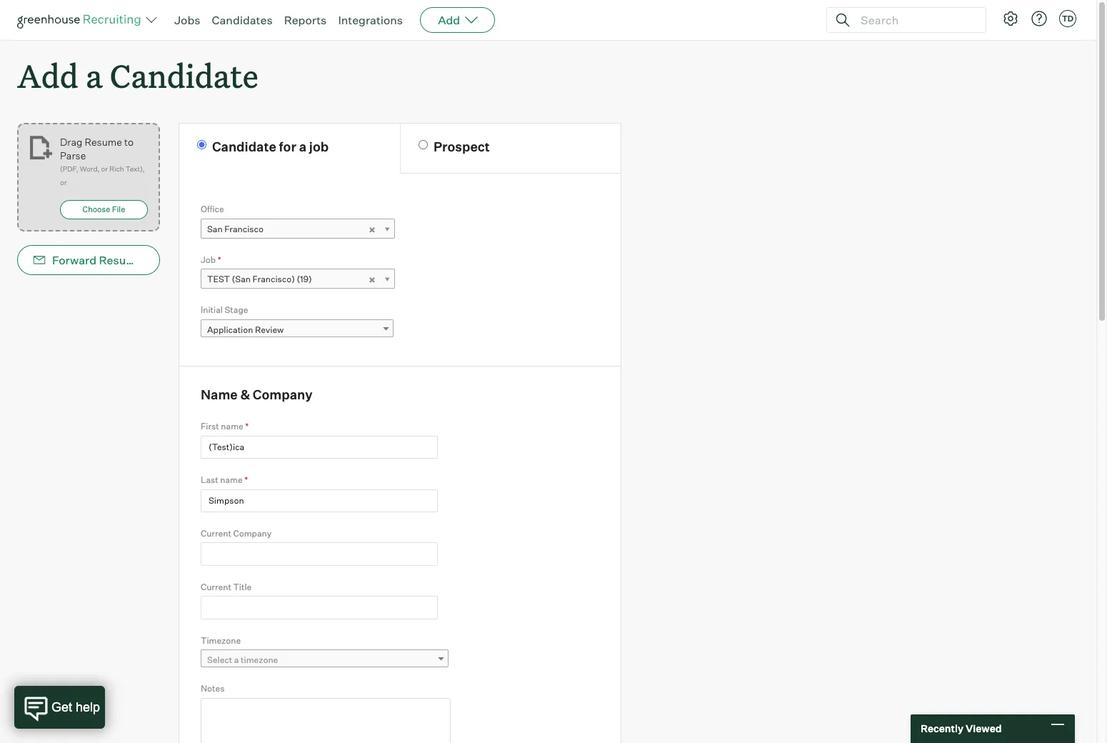 Task type: describe. For each thing, give the bounding box(es) containing it.
job
[[201, 254, 216, 265]]

name & company
[[201, 386, 313, 402]]

(pdf,
[[60, 165, 78, 173]]

a for timezone
[[234, 655, 239, 666]]

viewed
[[966, 723, 1003, 735]]

configure image
[[1003, 10, 1020, 27]]

add a candidate
[[17, 54, 259, 96]]

job
[[309, 139, 329, 155]]

current company
[[201, 528, 272, 539]]

san francisco link
[[201, 219, 395, 239]]

add for add
[[438, 13, 460, 27]]

title
[[233, 582, 252, 592]]

for
[[279, 139, 297, 155]]

recently
[[921, 723, 964, 735]]

forward
[[52, 253, 97, 267]]

* for first name *
[[245, 421, 249, 432]]

(san
[[232, 274, 251, 285]]

name for first
[[221, 421, 244, 432]]

1 vertical spatial candidate
[[212, 139, 276, 155]]

name
[[201, 386, 238, 402]]

francisco
[[225, 224, 264, 234]]

a for candidate
[[86, 54, 102, 96]]

initial stage
[[201, 305, 248, 315]]

jobs link
[[174, 13, 201, 27]]

Search text field
[[858, 10, 974, 30]]

application
[[207, 324, 253, 335]]

test
[[207, 274, 230, 285]]

via
[[145, 253, 161, 267]]

choose
[[83, 205, 110, 215]]

candidates link
[[212, 13, 273, 27]]

candidates
[[212, 13, 273, 27]]

current for current title
[[201, 582, 231, 592]]

word,
[[80, 165, 100, 173]]

san francisco
[[207, 224, 264, 234]]

reports link
[[284, 13, 327, 27]]

choose file
[[83, 205, 125, 215]]

resume for forward
[[99, 253, 143, 267]]

san
[[207, 224, 223, 234]]

td button
[[1060, 10, 1077, 27]]

text),
[[126, 165, 145, 173]]

first name *
[[201, 421, 249, 432]]

initial
[[201, 305, 223, 315]]

file
[[112, 205, 125, 215]]

td button
[[1057, 7, 1080, 30]]

Prospect radio
[[419, 140, 428, 150]]

candidate for a job
[[212, 139, 329, 155]]



Task type: vqa. For each thing, say whether or not it's contained in the screenshot.
1st the Schedule Interview from the bottom of the page
no



Task type: locate. For each thing, give the bounding box(es) containing it.
None text field
[[201, 436, 438, 459], [201, 543, 438, 566], [201, 596, 438, 620], [201, 436, 438, 459], [201, 543, 438, 566], [201, 596, 438, 620]]

1 current from the top
[[201, 528, 231, 539]]

1 vertical spatial a
[[299, 139, 307, 155]]

2 vertical spatial a
[[234, 655, 239, 666]]

0 vertical spatial candidate
[[110, 54, 259, 96]]

2 vertical spatial *
[[245, 475, 248, 485]]

* right job
[[218, 254, 221, 265]]

resume for drag
[[85, 136, 122, 148]]

2 horizontal spatial a
[[299, 139, 307, 155]]

name right last
[[220, 475, 243, 485]]

0 horizontal spatial or
[[60, 178, 67, 187]]

integrations
[[338, 13, 403, 27]]

current left the 'title'
[[201, 582, 231, 592]]

1 vertical spatial *
[[245, 421, 249, 432]]

resume inside the drag resume to parse (pdf, word, or rich text), or
[[85, 136, 122, 148]]

test (san francisco) (19)
[[207, 274, 312, 285]]

name
[[221, 421, 244, 432], [220, 475, 243, 485]]

*
[[218, 254, 221, 265], [245, 421, 249, 432], [245, 475, 248, 485]]

parse
[[60, 150, 86, 162]]

drag resume to parse (pdf, word, or rich text), or
[[60, 136, 145, 187]]

francisco)
[[253, 274, 295, 285]]

forward resume via email
[[52, 253, 193, 267]]

recently viewed
[[921, 723, 1003, 735]]

reports
[[284, 13, 327, 27]]

1 vertical spatial company
[[233, 528, 272, 539]]

* right last
[[245, 475, 248, 485]]

0 vertical spatial resume
[[85, 136, 122, 148]]

or left rich
[[101, 165, 108, 173]]

application review link
[[201, 319, 394, 340]]

stage
[[225, 305, 248, 315]]

candidate
[[110, 54, 259, 96], [212, 139, 276, 155]]

add for add a candidate
[[17, 54, 78, 96]]

0 vertical spatial *
[[218, 254, 221, 265]]

0 vertical spatial a
[[86, 54, 102, 96]]

integrations link
[[338, 13, 403, 27]]

last name *
[[201, 475, 248, 485]]

0 vertical spatial company
[[253, 386, 313, 402]]

select a timezone link
[[201, 650, 449, 671]]

a right select
[[234, 655, 239, 666]]

application review
[[207, 324, 284, 335]]

add
[[438, 13, 460, 27], [17, 54, 78, 96]]

resume left to
[[85, 136, 122, 148]]

first
[[201, 421, 219, 432]]

1 horizontal spatial or
[[101, 165, 108, 173]]

a down greenhouse recruiting image at left
[[86, 54, 102, 96]]

&
[[240, 386, 250, 402]]

current for current company
[[201, 528, 231, 539]]

1 vertical spatial resume
[[99, 253, 143, 267]]

or down (pdf,
[[60, 178, 67, 187]]

* down &
[[245, 421, 249, 432]]

company right &
[[253, 386, 313, 402]]

1 vertical spatial add
[[17, 54, 78, 96]]

current
[[201, 528, 231, 539], [201, 582, 231, 592]]

1 vertical spatial name
[[220, 475, 243, 485]]

greenhouse recruiting image
[[17, 11, 146, 29]]

jobs
[[174, 13, 201, 27]]

2 current from the top
[[201, 582, 231, 592]]

1 horizontal spatial add
[[438, 13, 460, 27]]

timezone
[[201, 635, 241, 646]]

notes
[[201, 684, 225, 694]]

0 horizontal spatial a
[[86, 54, 102, 96]]

job *
[[201, 254, 221, 265]]

timezone
[[241, 655, 278, 666]]

name for last
[[220, 475, 243, 485]]

review
[[255, 324, 284, 335]]

test (san francisco) (19) link
[[201, 269, 395, 290]]

0 vertical spatial current
[[201, 528, 231, 539]]

(19)
[[297, 274, 312, 285]]

resume
[[85, 136, 122, 148], [99, 253, 143, 267]]

or
[[101, 165, 108, 173], [60, 178, 67, 187]]

1 vertical spatial or
[[60, 178, 67, 187]]

a
[[86, 54, 102, 96], [299, 139, 307, 155], [234, 655, 239, 666]]

None text field
[[201, 489, 438, 512]]

last
[[201, 475, 219, 485]]

* for last name *
[[245, 475, 248, 485]]

0 horizontal spatial add
[[17, 54, 78, 96]]

0 vertical spatial name
[[221, 421, 244, 432]]

rich
[[110, 165, 124, 173]]

select
[[207, 655, 233, 666]]

email
[[163, 253, 193, 267]]

current title
[[201, 582, 252, 592]]

candidate right candidate for a job option
[[212, 139, 276, 155]]

company
[[253, 386, 313, 402], [233, 528, 272, 539]]

select a timezone
[[207, 655, 278, 666]]

office
[[201, 204, 224, 215]]

0 vertical spatial add
[[438, 13, 460, 27]]

Candidate for a job radio
[[197, 140, 207, 150]]

a right for
[[299, 139, 307, 155]]

1 vertical spatial current
[[201, 582, 231, 592]]

forward resume via email button
[[17, 245, 193, 275]]

td
[[1063, 14, 1074, 24]]

current down last
[[201, 528, 231, 539]]

1 horizontal spatial a
[[234, 655, 239, 666]]

add button
[[420, 7, 495, 33]]

drag
[[60, 136, 82, 148]]

resume left via
[[99, 253, 143, 267]]

add inside popup button
[[438, 13, 460, 27]]

candidate down jobs link
[[110, 54, 259, 96]]

0 vertical spatial or
[[101, 165, 108, 173]]

name right first
[[221, 421, 244, 432]]

resume inside button
[[99, 253, 143, 267]]

prospect
[[434, 139, 490, 155]]

company up the 'title'
[[233, 528, 272, 539]]

to
[[124, 136, 134, 148]]



